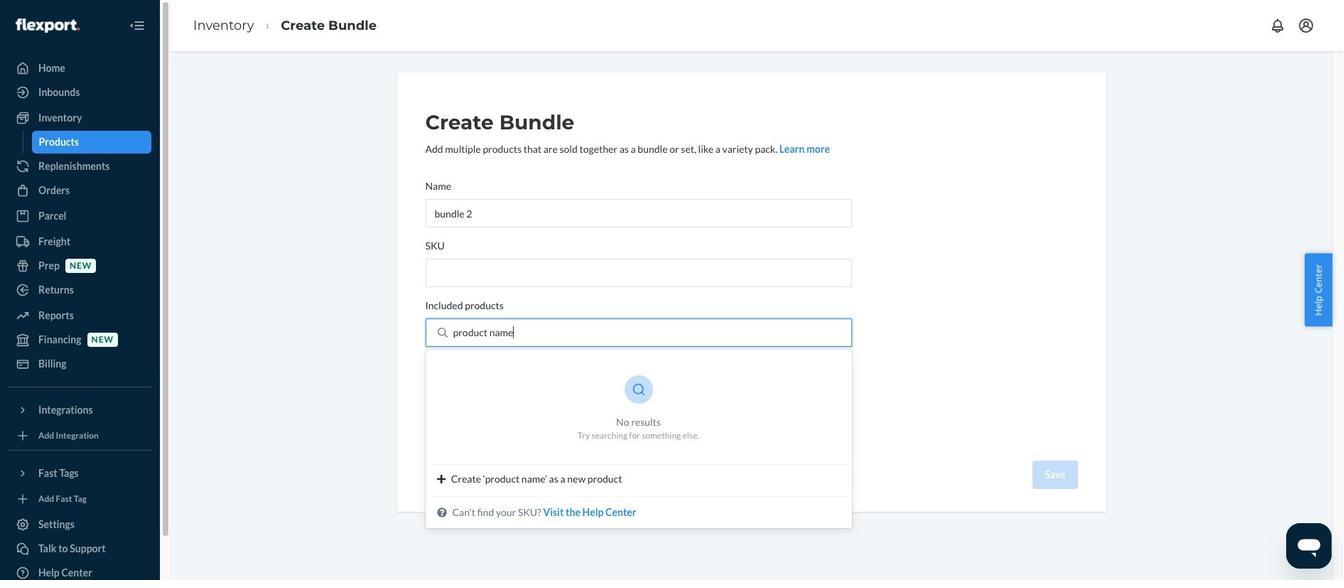 Task type: locate. For each thing, give the bounding box(es) containing it.
close navigation image
[[129, 17, 146, 34]]

search image
[[438, 328, 448, 338]]

flexport logo image
[[16, 18, 79, 33]]

None text field
[[426, 199, 852, 228], [426, 259, 852, 287], [453, 326, 515, 340], [426, 199, 852, 228], [426, 259, 852, 287], [453, 326, 515, 340]]



Task type: describe. For each thing, give the bounding box(es) containing it.
question circle image
[[437, 508, 447, 518]]

breadcrumbs navigation
[[182, 5, 388, 46]]

plus image
[[437, 474, 446, 484]]

open notifications image
[[1270, 17, 1287, 34]]

open account menu image
[[1298, 17, 1315, 34]]



Task type: vqa. For each thing, say whether or not it's contained in the screenshot.
required associated with pickup
no



